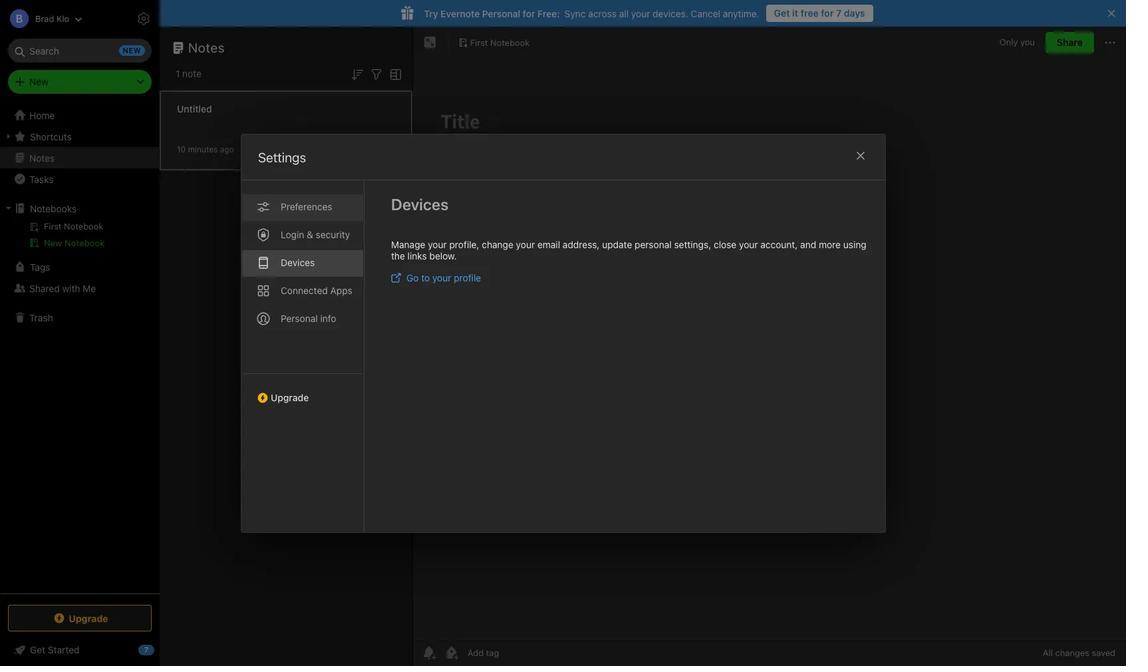 Task type: describe. For each thing, give the bounding box(es) containing it.
tasks button
[[0, 168, 159, 190]]

add a reminder image
[[421, 645, 437, 661]]

saved
[[1092, 648, 1116, 658]]

note
[[182, 68, 202, 79]]

go to your profile
[[406, 272, 481, 283]]

Search text field
[[17, 39, 142, 63]]

notebook for first notebook
[[491, 37, 530, 48]]

personal info
[[281, 312, 336, 324]]

7
[[837, 7, 842, 19]]

you
[[1021, 37, 1035, 47]]

new notebook group
[[0, 219, 159, 256]]

1 vertical spatial upgrade button
[[8, 605, 152, 632]]

login & security
[[281, 229, 350, 240]]

devices inside tab list
[[281, 257, 315, 268]]

go to your profile button
[[391, 272, 481, 283]]

new button
[[8, 70, 152, 94]]

tree containing home
[[0, 104, 160, 593]]

expand notebooks image
[[3, 203, 14, 214]]

your right the all
[[631, 8, 650, 19]]

first
[[471, 37, 488, 48]]

your right close
[[739, 239, 758, 250]]

settings,
[[674, 239, 711, 250]]

upgrade for the bottommost upgrade popup button
[[69, 613, 108, 624]]

address,
[[563, 239, 600, 250]]

update
[[602, 239, 632, 250]]

changes
[[1056, 648, 1090, 658]]

notes link
[[0, 147, 159, 168]]

shortcuts
[[30, 131, 72, 142]]

connected
[[281, 285, 328, 296]]

profile
[[454, 272, 481, 283]]

shared with me
[[29, 283, 96, 294]]

all
[[1043, 648, 1053, 658]]

only
[[1000, 37, 1019, 47]]

notebooks
[[30, 203, 77, 214]]

close
[[714, 239, 737, 250]]

security
[[316, 229, 350, 240]]

shortcuts button
[[0, 126, 159, 147]]

go
[[406, 272, 419, 283]]

more
[[819, 239, 841, 250]]

ago
[[220, 144, 234, 154]]

using
[[843, 239, 867, 250]]

1
[[176, 68, 180, 79]]

the
[[391, 250, 405, 261]]

first notebook button
[[454, 33, 535, 52]]

tags
[[30, 261, 50, 273]]

manage
[[391, 239, 425, 250]]

for for 7
[[821, 7, 834, 19]]

manage your profile, change your email address, update personal settings, close your account, and more using the links below.
[[391, 239, 867, 261]]

first notebook
[[471, 37, 530, 48]]

1 horizontal spatial devices
[[391, 195, 449, 213]]

days
[[844, 7, 866, 19]]

try evernote personal for free: sync across all your devices. cancel anytime.
[[424, 8, 760, 19]]

info
[[320, 312, 336, 324]]

personal
[[635, 239, 672, 250]]

minutes
[[188, 144, 218, 154]]

new notebook button
[[0, 235, 159, 251]]

expand note image
[[423, 35, 439, 51]]

login
[[281, 229, 304, 240]]



Task type: locate. For each thing, give the bounding box(es) containing it.
email
[[537, 239, 560, 250]]

share
[[1057, 37, 1083, 48]]

your right links
[[428, 239, 447, 250]]

Note Editor text field
[[413, 91, 1127, 639]]

change
[[482, 239, 513, 250]]

2 for from the left
[[523, 8, 535, 19]]

share button
[[1046, 32, 1095, 53]]

and
[[800, 239, 816, 250]]

account,
[[761, 239, 798, 250]]

notebook inside button
[[491, 37, 530, 48]]

10
[[177, 144, 186, 154]]

0 horizontal spatial for
[[523, 8, 535, 19]]

notebooks link
[[0, 198, 159, 219]]

trash link
[[0, 307, 159, 328]]

0 vertical spatial personal
[[482, 8, 521, 19]]

devices.
[[653, 8, 689, 19]]

free
[[801, 7, 819, 19]]

cancel
[[691, 8, 721, 19]]

it
[[793, 7, 799, 19]]

get
[[774, 7, 790, 19]]

for left 7
[[821, 7, 834, 19]]

1 horizontal spatial notes
[[188, 40, 225, 55]]

upgrade
[[271, 392, 309, 403], [69, 613, 108, 624]]

new for new notebook
[[44, 238, 62, 248]]

personal up first notebook
[[482, 8, 521, 19]]

&
[[307, 229, 313, 240]]

new for new
[[29, 76, 48, 87]]

0 horizontal spatial upgrade
[[69, 613, 108, 624]]

notebook up tags "button"
[[65, 238, 105, 248]]

0 horizontal spatial notebook
[[65, 238, 105, 248]]

with
[[62, 283, 80, 294]]

personal
[[482, 8, 521, 19], [281, 312, 318, 324]]

upgrade inside tab list
[[271, 392, 309, 403]]

1 horizontal spatial personal
[[482, 8, 521, 19]]

get it free for 7 days button
[[766, 5, 873, 22]]

1 vertical spatial upgrade
[[69, 613, 108, 624]]

add tag image
[[444, 645, 460, 661]]

profile,
[[449, 239, 479, 250]]

sync
[[565, 8, 586, 19]]

notes
[[188, 40, 225, 55], [29, 152, 55, 163]]

1 horizontal spatial for
[[821, 7, 834, 19]]

1 horizontal spatial upgrade
[[271, 392, 309, 403]]

notebook right first
[[491, 37, 530, 48]]

get it free for 7 days
[[774, 7, 866, 19]]

new inside popup button
[[29, 76, 48, 87]]

1 vertical spatial notebook
[[65, 238, 105, 248]]

anytime.
[[723, 8, 760, 19]]

new notebook
[[44, 238, 105, 248]]

tab list
[[241, 180, 364, 532]]

tags button
[[0, 256, 159, 278]]

devices
[[391, 195, 449, 213], [281, 257, 315, 268]]

to
[[421, 272, 430, 283]]

devices up manage at the left top of page
[[391, 195, 449, 213]]

evernote
[[441, 8, 480, 19]]

all changes saved
[[1043, 648, 1116, 658]]

notes inside tree
[[29, 152, 55, 163]]

settings image
[[136, 11, 152, 27]]

close image
[[853, 147, 869, 163]]

new up home
[[29, 76, 48, 87]]

links
[[407, 250, 427, 261]]

upgrade button
[[241, 373, 364, 408], [8, 605, 152, 632]]

for inside get it free for 7 days button
[[821, 7, 834, 19]]

home
[[29, 109, 55, 121]]

0 vertical spatial devices
[[391, 195, 449, 213]]

10 minutes ago
[[177, 144, 234, 154]]

for left free:
[[523, 8, 535, 19]]

new inside button
[[44, 238, 62, 248]]

try
[[424, 8, 438, 19]]

1 vertical spatial devices
[[281, 257, 315, 268]]

trash
[[29, 312, 53, 323]]

tree
[[0, 104, 160, 593]]

tasks
[[29, 173, 54, 185]]

across
[[589, 8, 617, 19]]

for for free:
[[523, 8, 535, 19]]

below.
[[429, 250, 457, 261]]

shared
[[29, 283, 60, 294]]

notes up tasks
[[29, 152, 55, 163]]

1 vertical spatial notes
[[29, 152, 55, 163]]

0 horizontal spatial personal
[[281, 312, 318, 324]]

1 note
[[176, 68, 202, 79]]

free:
[[538, 8, 560, 19]]

new
[[29, 76, 48, 87], [44, 238, 62, 248]]

tab list containing preferences
[[241, 180, 364, 532]]

0 horizontal spatial notes
[[29, 152, 55, 163]]

1 horizontal spatial notebook
[[491, 37, 530, 48]]

notes up note
[[188, 40, 225, 55]]

shared with me link
[[0, 278, 159, 299]]

0 vertical spatial new
[[29, 76, 48, 87]]

upgrade for the topmost upgrade popup button
[[271, 392, 309, 403]]

1 vertical spatial new
[[44, 238, 62, 248]]

home link
[[0, 104, 160, 126]]

your right to
[[432, 272, 451, 283]]

0 vertical spatial notes
[[188, 40, 225, 55]]

only you
[[1000, 37, 1035, 47]]

devices down "login"
[[281, 257, 315, 268]]

untitled
[[177, 103, 212, 114]]

None search field
[[17, 39, 142, 63]]

settings
[[258, 149, 306, 165]]

all
[[619, 8, 629, 19]]

apps
[[330, 285, 352, 296]]

personal down connected
[[281, 312, 318, 324]]

1 for from the left
[[821, 7, 834, 19]]

personal inside tab list
[[281, 312, 318, 324]]

1 vertical spatial personal
[[281, 312, 318, 324]]

connected apps
[[281, 285, 352, 296]]

your
[[631, 8, 650, 19], [428, 239, 447, 250], [516, 239, 535, 250], [739, 239, 758, 250], [432, 272, 451, 283]]

new up tags
[[44, 238, 62, 248]]

preferences
[[281, 201, 332, 212]]

0 horizontal spatial devices
[[281, 257, 315, 268]]

me
[[83, 283, 96, 294]]

0 vertical spatial notebook
[[491, 37, 530, 48]]

notebook inside button
[[65, 238, 105, 248]]

notebook
[[491, 37, 530, 48], [65, 238, 105, 248]]

for
[[821, 7, 834, 19], [523, 8, 535, 19]]

notebook for new notebook
[[65, 238, 105, 248]]

1 horizontal spatial upgrade button
[[241, 373, 364, 408]]

note window element
[[413, 27, 1127, 666]]

your left email on the left of the page
[[516, 239, 535, 250]]

0 vertical spatial upgrade
[[271, 392, 309, 403]]

0 vertical spatial upgrade button
[[241, 373, 364, 408]]

0 horizontal spatial upgrade button
[[8, 605, 152, 632]]



Task type: vqa. For each thing, say whether or not it's contained in the screenshot.
notes to the left
yes



